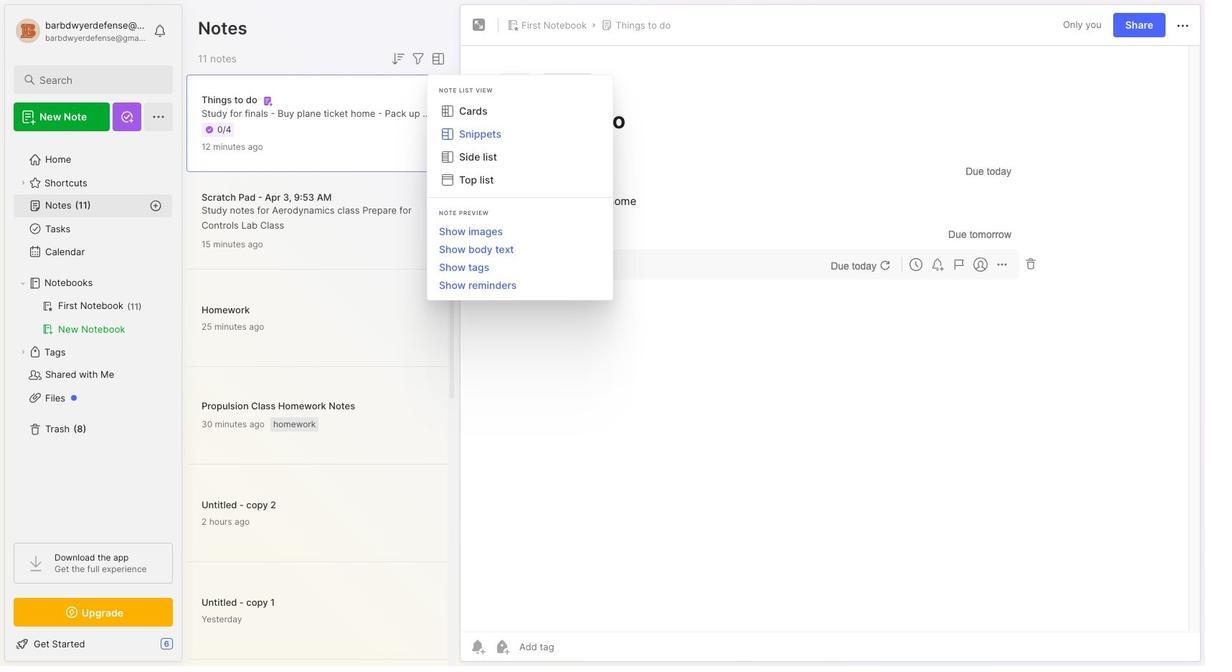 Task type: describe. For each thing, give the bounding box(es) containing it.
View options field
[[427, 50, 447, 67]]

1 dropdown list menu from the top
[[428, 100, 613, 192]]

More actions field
[[1175, 16, 1192, 34]]

2 dropdown list menu from the top
[[428, 222, 613, 294]]

Account field
[[14, 17, 146, 45]]

Note Editor text field
[[461, 45, 1201, 632]]

main element
[[0, 0, 187, 667]]

Search text field
[[39, 73, 160, 87]]

Add tag field
[[518, 641, 627, 654]]

group inside main element
[[14, 295, 172, 341]]



Task type: vqa. For each thing, say whether or not it's contained in the screenshot.
the topmost "Get"
no



Task type: locate. For each thing, give the bounding box(es) containing it.
add a reminder image
[[469, 639, 487, 656]]

None search field
[[39, 71, 160, 88]]

add filters image
[[410, 50, 427, 67]]

more actions image
[[1175, 17, 1192, 34]]

expand tags image
[[19, 348, 27, 357]]

note window element
[[460, 4, 1201, 666]]

expand note image
[[471, 17, 488, 34]]

tree inside main element
[[5, 140, 182, 530]]

Sort options field
[[390, 50, 407, 67]]

Add filters field
[[410, 50, 427, 67]]

tree
[[5, 140, 182, 530]]

1 vertical spatial dropdown list menu
[[428, 222, 613, 294]]

dropdown list menu
[[428, 100, 613, 192], [428, 222, 613, 294]]

group
[[14, 295, 172, 341]]

click to collapse image
[[181, 640, 192, 657]]

none search field inside main element
[[39, 71, 160, 88]]

add tag image
[[494, 639, 511, 656]]

Help and Learning task checklist field
[[5, 633, 182, 656]]

expand notebooks image
[[19, 279, 27, 288]]

0 vertical spatial dropdown list menu
[[428, 100, 613, 192]]



